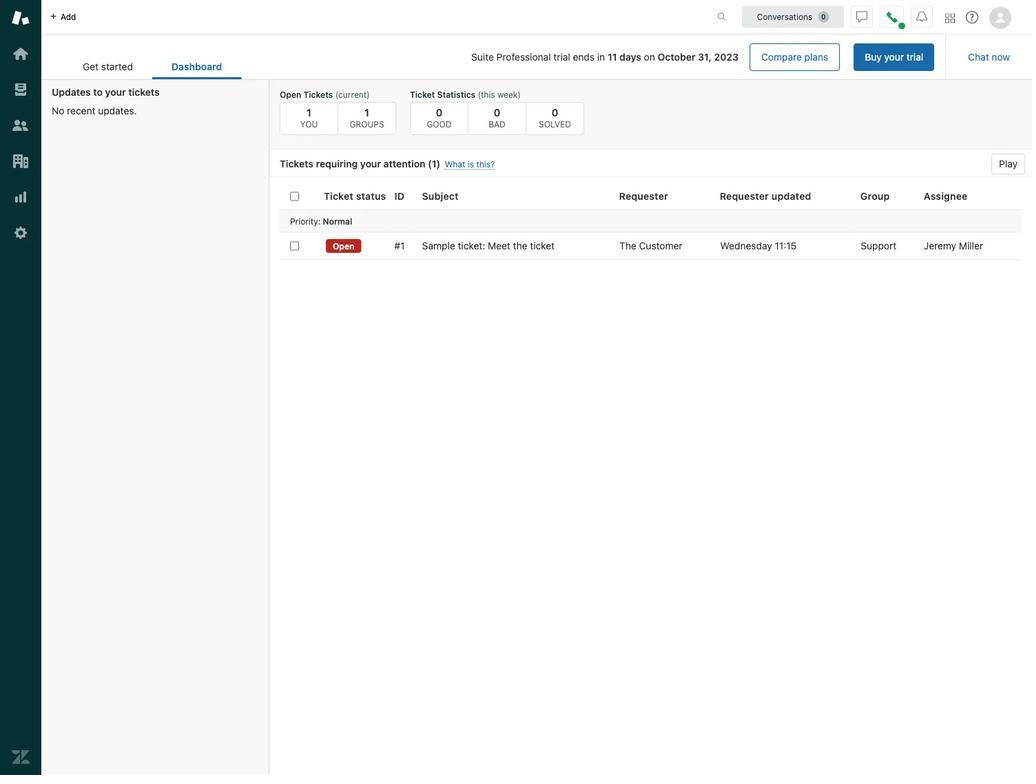 Task type: describe. For each thing, give the bounding box(es) containing it.
requester for requester updated
[[720, 190, 770, 202]]

support
[[861, 240, 897, 252]]

assignee
[[925, 190, 968, 202]]

2023
[[715, 51, 739, 63]]

add button
[[41, 0, 84, 34]]

dashboard
[[172, 61, 222, 72]]

get started
[[83, 61, 133, 72]]

1 you
[[300, 106, 318, 129]]

october
[[658, 51, 696, 63]]

1 for 1 groups
[[365, 106, 370, 118]]

what
[[445, 160, 466, 169]]

0 vertical spatial tickets
[[304, 90, 333, 99]]

the
[[620, 240, 637, 252]]

play button
[[992, 154, 1026, 174]]

attention
[[384, 158, 426, 170]]

organizations image
[[12, 152, 30, 170]]

tickets requiring your attention ( 1 ) what is this?
[[280, 158, 495, 170]]

jeremy miller
[[925, 240, 984, 252]]

group
[[861, 190, 891, 202]]

0 solved
[[539, 106, 572, 129]]

)
[[437, 158, 441, 170]]

tab list containing get started
[[63, 54, 242, 79]]

get
[[83, 61, 99, 72]]

bad
[[489, 119, 506, 129]]

get started image
[[12, 45, 30, 63]]

tickets
[[128, 87, 160, 98]]

week)
[[498, 90, 521, 99]]

2 horizontal spatial 1
[[432, 158, 437, 170]]

play
[[1000, 158, 1018, 170]]

wednesday
[[721, 240, 773, 252]]

updates.
[[98, 105, 137, 117]]

open tickets (current)
[[280, 90, 370, 99]]

started
[[101, 61, 133, 72]]

requester for requester
[[620, 190, 669, 202]]

1 vertical spatial tickets
[[280, 158, 314, 170]]

0 for 0 bad
[[494, 106, 501, 118]]

11:15
[[775, 240, 797, 252]]

meet
[[488, 240, 511, 252]]

0 good
[[427, 106, 452, 129]]

jeremy
[[925, 240, 957, 252]]

your for updates to your tickets
[[105, 87, 126, 98]]

suite
[[472, 51, 494, 63]]

status
[[356, 190, 386, 202]]

compare plans button
[[750, 43, 841, 71]]

trial for professional
[[554, 51, 571, 63]]

buy
[[866, 51, 882, 63]]

in
[[598, 51, 606, 63]]

plans
[[805, 51, 829, 63]]

#1
[[395, 240, 405, 252]]

no recent updates.
[[52, 105, 137, 117]]

(this
[[478, 90, 496, 99]]

get help image
[[967, 11, 979, 23]]

zendesk products image
[[946, 13, 956, 23]]

open for open
[[333, 241, 355, 251]]

customers image
[[12, 117, 30, 134]]

recent
[[67, 105, 95, 117]]

1 groups
[[350, 106, 384, 129]]

zendesk image
[[12, 749, 30, 767]]

31,
[[699, 51, 712, 63]]

0 for 0 good
[[436, 106, 443, 118]]

chat now button
[[958, 43, 1022, 71]]

add
[[61, 12, 76, 22]]

views image
[[12, 81, 30, 99]]

updates
[[52, 87, 91, 98]]

your for tickets requiring your attention ( 1 ) what is this?
[[361, 158, 381, 170]]

0 bad
[[489, 106, 506, 129]]

updated
[[772, 190, 812, 202]]

your inside button
[[885, 51, 905, 63]]

suite professional trial ends in 11 days on october 31, 2023
[[472, 51, 739, 63]]

the customer
[[620, 240, 683, 252]]

Select All Tickets checkbox
[[290, 192, 299, 201]]

ends
[[573, 51, 595, 63]]

chat
[[969, 51, 990, 63]]

reporting image
[[12, 188, 30, 206]]



Task type: locate. For each thing, give the bounding box(es) containing it.
ticket
[[530, 240, 555, 252]]

2 horizontal spatial 0
[[552, 106, 559, 118]]

priority : normal
[[290, 216, 353, 226]]

tab list
[[63, 54, 242, 79]]

now
[[993, 51, 1011, 63]]

open down normal
[[333, 241, 355, 251]]

0
[[436, 106, 443, 118], [494, 106, 501, 118], [552, 106, 559, 118]]

groups
[[350, 119, 384, 129]]

tickets up select all tickets checkbox
[[280, 158, 314, 170]]

0 up good
[[436, 106, 443, 118]]

1 vertical spatial your
[[105, 87, 126, 98]]

grid
[[270, 183, 1033, 776]]

0 horizontal spatial your
[[105, 87, 126, 98]]

:
[[318, 216, 321, 226]]

11
[[608, 51, 617, 63]]

normal
[[323, 216, 353, 226]]

ticket up normal
[[324, 190, 354, 202]]

notifications image
[[917, 11, 928, 22]]

buy your trial button
[[854, 43, 935, 71]]

your right to
[[105, 87, 126, 98]]

trial for your
[[907, 51, 924, 63]]

(
[[428, 158, 432, 170]]

requester left updated
[[720, 190, 770, 202]]

this?
[[477, 160, 495, 169]]

chat now
[[969, 51, 1011, 63]]

1
[[307, 106, 312, 118], [365, 106, 370, 118], [432, 158, 437, 170]]

1 requester from the left
[[620, 190, 669, 202]]

button displays agent's chat status as invisible. image
[[857, 11, 868, 22]]

customer
[[640, 240, 683, 252]]

section
[[253, 43, 935, 71]]

solved
[[539, 119, 572, 129]]

requester
[[620, 190, 669, 202], [720, 190, 770, 202]]

1 horizontal spatial 1
[[365, 106, 370, 118]]

your up status
[[361, 158, 381, 170]]

trial left ends
[[554, 51, 571, 63]]

ticket
[[410, 90, 435, 99], [324, 190, 354, 202]]

sample ticket: meet the ticket
[[422, 240, 555, 252]]

requiring
[[316, 158, 358, 170]]

statistics
[[438, 90, 476, 99]]

2 requester from the left
[[720, 190, 770, 202]]

1 inside 1 you
[[307, 106, 312, 118]]

ticket for ticket statistics (this week)
[[410, 90, 435, 99]]

good
[[427, 119, 452, 129]]

1 horizontal spatial requester
[[720, 190, 770, 202]]

buy your trial
[[866, 51, 924, 63]]

priority
[[290, 216, 318, 226]]

1 horizontal spatial open
[[333, 241, 355, 251]]

2 vertical spatial your
[[361, 158, 381, 170]]

1 vertical spatial open
[[333, 241, 355, 251]]

0 vertical spatial open
[[280, 90, 302, 99]]

1 horizontal spatial your
[[361, 158, 381, 170]]

ticket statistics (this week)
[[410, 90, 521, 99]]

grid containing ticket status
[[270, 183, 1033, 776]]

ticket up 0 good
[[410, 90, 435, 99]]

id
[[395, 190, 405, 202]]

is
[[468, 160, 474, 169]]

0 vertical spatial ticket
[[410, 90, 435, 99]]

subject
[[422, 190, 459, 202]]

the
[[513, 240, 528, 252]]

0 horizontal spatial trial
[[554, 51, 571, 63]]

1 up groups
[[365, 106, 370, 118]]

0 vertical spatial your
[[885, 51, 905, 63]]

1 left what
[[432, 158, 437, 170]]

sample
[[422, 240, 456, 252]]

0 horizontal spatial ticket
[[324, 190, 354, 202]]

conversations button
[[743, 6, 845, 28]]

trial inside button
[[907, 51, 924, 63]]

on
[[644, 51, 656, 63]]

0 up bad
[[494, 106, 501, 118]]

you
[[300, 119, 318, 129]]

2 0 from the left
[[494, 106, 501, 118]]

your right buy
[[885, 51, 905, 63]]

professional
[[497, 51, 551, 63]]

(current)
[[336, 90, 370, 99]]

2 horizontal spatial your
[[885, 51, 905, 63]]

1 inside 1 groups
[[365, 106, 370, 118]]

2 trial from the left
[[554, 51, 571, 63]]

trial
[[907, 51, 924, 63], [554, 51, 571, 63]]

0 inside 0 solved
[[552, 106, 559, 118]]

1 vertical spatial ticket
[[324, 190, 354, 202]]

1 trial from the left
[[907, 51, 924, 63]]

3 0 from the left
[[552, 106, 559, 118]]

0 inside 0 bad
[[494, 106, 501, 118]]

1 for 1 you
[[307, 106, 312, 118]]

1 0 from the left
[[436, 106, 443, 118]]

section containing compare plans
[[253, 43, 935, 71]]

0 horizontal spatial requester
[[620, 190, 669, 202]]

updates to your tickets
[[52, 87, 160, 98]]

your
[[885, 51, 905, 63], [105, 87, 126, 98], [361, 158, 381, 170]]

1 horizontal spatial 0
[[494, 106, 501, 118]]

conversations
[[758, 12, 813, 22]]

sample ticket: meet the ticket link
[[422, 240, 555, 252]]

1 horizontal spatial trial
[[907, 51, 924, 63]]

tickets
[[304, 90, 333, 99], [280, 158, 314, 170]]

October 31, 2023 text field
[[658, 51, 739, 63]]

zendesk support image
[[12, 9, 30, 27]]

None checkbox
[[290, 242, 299, 251]]

compare plans
[[762, 51, 829, 63]]

trial down notifications image
[[907, 51, 924, 63]]

open for open tickets (current)
[[280, 90, 302, 99]]

main element
[[0, 0, 41, 776]]

none checkbox inside grid
[[290, 242, 299, 251]]

miller
[[960, 240, 984, 252]]

0 up solved
[[552, 106, 559, 118]]

requester updated
[[720, 190, 812, 202]]

get started tab
[[63, 54, 152, 79]]

ticket:
[[458, 240, 486, 252]]

ticket status
[[324, 190, 386, 202]]

admin image
[[12, 224, 30, 242]]

0 horizontal spatial open
[[280, 90, 302, 99]]

1 up you
[[307, 106, 312, 118]]

days
[[620, 51, 642, 63]]

0 horizontal spatial 1
[[307, 106, 312, 118]]

open
[[280, 90, 302, 99], [333, 241, 355, 251]]

0 for 0 solved
[[552, 106, 559, 118]]

open up 1 you
[[280, 90, 302, 99]]

ticket for ticket status
[[324, 190, 354, 202]]

0 horizontal spatial 0
[[436, 106, 443, 118]]

requester up the customer
[[620, 190, 669, 202]]

1 horizontal spatial ticket
[[410, 90, 435, 99]]

to
[[93, 87, 103, 98]]

0 inside 0 good
[[436, 106, 443, 118]]

wednesday 11:15
[[721, 240, 797, 252]]

no
[[52, 105, 64, 117]]

tickets up 1 you
[[304, 90, 333, 99]]

compare
[[762, 51, 803, 63]]



Task type: vqa. For each thing, say whether or not it's contained in the screenshot.
TALK LIVE link
no



